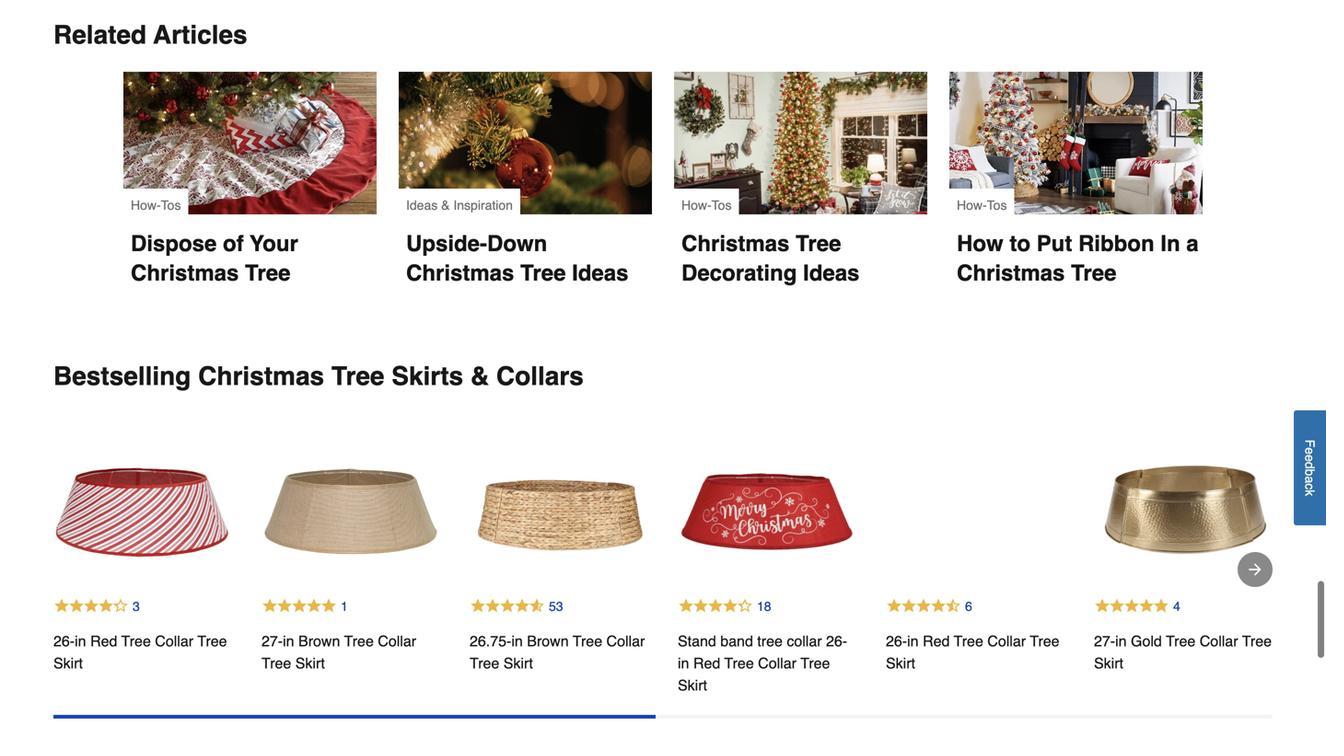 Task type: locate. For each thing, give the bounding box(es) containing it.
1 horizontal spatial red
[[693, 655, 720, 672]]

red inside stand band tree collar 26- in red tree collar tree skirt
[[693, 655, 720, 672]]

a inside how to put ribbon in a christmas tree
[[1186, 231, 1199, 256]]

your
[[250, 231, 298, 256]]

2 horizontal spatial red
[[923, 633, 950, 650]]

how-tos
[[131, 198, 181, 213], [681, 198, 732, 213], [957, 198, 1007, 213]]

26-in red tree collar tree skirt link
[[53, 631, 232, 675], [886, 631, 1065, 675]]

2 27- from the left
[[1094, 633, 1115, 650]]

1 horizontal spatial ideas
[[572, 261, 628, 286]]

skirt inside the 27-in gold tree collar tree skirt
[[1094, 655, 1124, 672]]

in for 53
[[511, 633, 523, 650]]

26-in red tree collar tree skirt down 3
[[53, 633, 231, 672]]

0 horizontal spatial tos
[[161, 198, 181, 213]]

e up b
[[1303, 455, 1317, 462]]

0 horizontal spatial red
[[90, 633, 117, 650]]

tos up dispose
[[161, 198, 181, 213]]

tree inside upside-down christmas tree ideas
[[520, 261, 566, 286]]

how- up how
[[957, 198, 987, 213]]

2 how- from the left
[[681, 198, 712, 213]]

b
[[1303, 469, 1317, 476]]

0 horizontal spatial how-tos
[[131, 198, 181, 213]]

stand band tree collar 26-in red tree collar tree skirt image
[[678, 443, 856, 581]]

1 horizontal spatial &
[[470, 362, 489, 391]]

1 horizontal spatial a
[[1303, 476, 1317, 484]]

&
[[441, 198, 450, 213], [470, 362, 489, 391]]

brown for 26.75-
[[527, 633, 569, 650]]

skirt
[[53, 655, 83, 672], [295, 655, 325, 672], [504, 655, 533, 672], [886, 655, 915, 672], [1094, 655, 1124, 672], [678, 677, 707, 694]]

how-tos for how
[[957, 198, 1007, 213]]

dispose of your christmas tree
[[131, 231, 304, 286]]

tree inside dispose of your christmas tree
[[245, 261, 290, 286]]

a for in
[[1186, 231, 1199, 256]]

3 how-tos from the left
[[957, 198, 1007, 213]]

2 26-in red tree collar tree skirt from the left
[[886, 633, 1064, 672]]

collar inside stand band tree collar 26- in red tree collar tree skirt
[[758, 655, 797, 672]]

0 horizontal spatial 26-in red tree collar tree skirt
[[53, 633, 231, 672]]

brown inside 27-in brown tree collar tree skirt
[[298, 633, 340, 650]]

tos up how
[[987, 198, 1007, 213]]

26-in red tree collar tree skirt link down 3
[[53, 631, 232, 675]]

0 horizontal spatial 26-
[[53, 633, 75, 650]]

1 26-in red tree collar tree skirt from the left
[[53, 633, 231, 672]]

tree
[[796, 231, 841, 256], [245, 261, 290, 286], [520, 261, 566, 286], [1071, 261, 1117, 286], [331, 362, 384, 391], [121, 633, 151, 650], [197, 633, 227, 650], [344, 633, 374, 650], [573, 633, 602, 650], [954, 633, 983, 650], [1030, 633, 1060, 650], [1166, 633, 1196, 650], [1242, 633, 1272, 650], [262, 655, 291, 672], [470, 655, 499, 672], [724, 655, 754, 672], [801, 655, 830, 672]]

2 horizontal spatial how-tos
[[957, 198, 1007, 213]]

1 horizontal spatial how-tos
[[681, 198, 732, 213]]

collar inside the 27-in gold tree collar tree skirt
[[1200, 633, 1238, 650]]

collar
[[155, 633, 193, 650], [378, 633, 416, 650], [606, 633, 645, 650], [987, 633, 1026, 650], [1200, 633, 1238, 650], [758, 655, 797, 672]]

a rustic living room with a white christmas tree wrapped with a black and white checked ribbon. image
[[949, 72, 1203, 215]]

26- for second 26-in red tree collar tree skirt link from left
[[886, 633, 907, 650]]

2 horizontal spatial tos
[[987, 198, 1007, 213]]

0 vertical spatial a
[[1186, 231, 1199, 256]]

e
[[1303, 448, 1317, 455], [1303, 455, 1317, 462]]

inspiration
[[453, 198, 513, 213]]

skirt inside stand band tree collar 26- in red tree collar tree skirt
[[678, 677, 707, 694]]

how-tos up dispose
[[131, 198, 181, 213]]

a inside button
[[1303, 476, 1317, 484]]

skirts
[[392, 362, 463, 391]]

skirt inside 26.75-in brown tree collar tree skirt
[[504, 655, 533, 672]]

26.75-in brown tree collar tree skirt link
[[470, 631, 649, 675]]

a up k
[[1303, 476, 1317, 484]]

ideas
[[406, 198, 438, 213], [572, 261, 628, 286], [803, 261, 860, 286]]

down
[[487, 231, 547, 256]]

26.75-
[[470, 633, 511, 650]]

0 horizontal spatial 27-
[[262, 633, 283, 650]]

3
[[133, 599, 140, 614]]

1 horizontal spatial how-
[[681, 198, 712, 213]]

how-tos for dispose
[[131, 198, 181, 213]]

christmas inside christmas tree decorating ideas
[[681, 231, 790, 256]]

26-
[[53, 633, 75, 650], [826, 633, 847, 650], [886, 633, 907, 650]]

christmas
[[681, 231, 790, 256], [131, 261, 239, 286], [406, 261, 514, 286], [957, 261, 1065, 286], [198, 362, 324, 391]]

26-in red tree collar tree skirt down 6
[[886, 633, 1064, 672]]

& right skirts
[[470, 362, 489, 391]]

how-tos up how
[[957, 198, 1007, 213]]

how- for christmas tree decorating ideas
[[681, 198, 712, 213]]

27-
[[262, 633, 283, 650], [1094, 633, 1115, 650]]

related
[[53, 20, 147, 50]]

collars
[[496, 362, 584, 391]]

0 horizontal spatial brown
[[298, 633, 340, 650]]

a right in
[[1186, 231, 1199, 256]]

& left inspiration
[[441, 198, 450, 213]]

2 how-tos from the left
[[681, 198, 732, 213]]

1 vertical spatial &
[[470, 362, 489, 391]]

1 27- from the left
[[262, 633, 283, 650]]

tree inside how to put ribbon in a christmas tree
[[1071, 261, 1117, 286]]

how- up dispose
[[131, 198, 161, 213]]

tos for christmas
[[712, 198, 732, 213]]

27- inside the 27-in gold tree collar tree skirt
[[1094, 633, 1115, 650]]

christmas tree decorating ideas
[[681, 231, 860, 286]]

scrollbar
[[53, 716, 656, 719]]

collar inside 27-in brown tree collar tree skirt
[[378, 633, 416, 650]]

ideas inside christmas tree decorating ideas
[[803, 261, 860, 286]]

2 horizontal spatial how-
[[957, 198, 987, 213]]

tree inside christmas tree decorating ideas
[[796, 231, 841, 256]]

1 horizontal spatial brown
[[527, 633, 569, 650]]

1 vertical spatial a
[[1303, 476, 1317, 484]]

0 horizontal spatial a
[[1186, 231, 1199, 256]]

27-in brown tree collar tree skirt image
[[262, 443, 440, 581]]

1 horizontal spatial tos
[[712, 198, 732, 213]]

2 brown from the left
[[527, 633, 569, 650]]

3 26- from the left
[[886, 633, 907, 650]]

in inside 26.75-in brown tree collar tree skirt
[[511, 633, 523, 650]]

3 how- from the left
[[957, 198, 987, 213]]

skirt inside 27-in brown tree collar tree skirt
[[295, 655, 325, 672]]

3 tos from the left
[[987, 198, 1007, 213]]

upside-
[[406, 231, 487, 256]]

collar for 4
[[1200, 633, 1238, 650]]

tos
[[161, 198, 181, 213], [712, 198, 732, 213], [987, 198, 1007, 213]]

1 26- from the left
[[53, 633, 75, 650]]

in
[[75, 633, 86, 650], [283, 633, 294, 650], [511, 633, 523, 650], [907, 633, 919, 650], [1115, 633, 1127, 650], [678, 655, 689, 672]]

27- inside 27-in brown tree collar tree skirt
[[262, 633, 283, 650]]

26-in red tree collar tree skirt link down 6
[[886, 631, 1065, 675]]

26- for first 26-in red tree collar tree skirt link from left
[[53, 633, 75, 650]]

how-
[[131, 198, 161, 213], [681, 198, 712, 213], [957, 198, 987, 213]]

0 vertical spatial &
[[441, 198, 450, 213]]

how-tos up decorating
[[681, 198, 732, 213]]

2 horizontal spatial 26-
[[886, 633, 907, 650]]

in inside 27-in brown tree collar tree skirt
[[283, 633, 294, 650]]

a
[[1186, 231, 1199, 256], [1303, 476, 1317, 484]]

related articles
[[53, 20, 247, 50]]

1 how-tos from the left
[[131, 198, 181, 213]]

27-in gold tree collar tree skirt image
[[1094, 443, 1273, 581]]

1 brown from the left
[[298, 633, 340, 650]]

1 horizontal spatial 26-in red tree collar tree skirt link
[[886, 631, 1065, 675]]

tos up decorating
[[712, 198, 732, 213]]

in
[[1161, 231, 1180, 256]]

how- up decorating
[[681, 198, 712, 213]]

in for 3
[[75, 633, 86, 650]]

red
[[90, 633, 117, 650], [923, 633, 950, 650], [693, 655, 720, 672]]

4
[[1173, 599, 1180, 614]]

in inside the 27-in gold tree collar tree skirt
[[1115, 633, 1127, 650]]

1 horizontal spatial 26-
[[826, 633, 847, 650]]

2 tos from the left
[[712, 198, 732, 213]]

band
[[720, 633, 753, 650]]

1
[[341, 599, 348, 614]]

0 horizontal spatial how-
[[131, 198, 161, 213]]

1 horizontal spatial 26-in red tree collar tree skirt
[[886, 633, 1064, 672]]

how
[[957, 231, 1003, 256]]

0 horizontal spatial 26-in red tree collar tree skirt link
[[53, 631, 232, 675]]

1 horizontal spatial 27-
[[1094, 633, 1115, 650]]

26-in red tree collar tree skirt for first 26-in red tree collar tree skirt link from left
[[53, 633, 231, 672]]

in inside stand band tree collar 26- in red tree collar tree skirt
[[678, 655, 689, 672]]

26-in red tree collar tree skirt
[[53, 633, 231, 672], [886, 633, 1064, 672]]

1 tos from the left
[[161, 198, 181, 213]]

collar inside 26.75-in brown tree collar tree skirt
[[606, 633, 645, 650]]

stand
[[678, 633, 716, 650]]

e up d
[[1303, 448, 1317, 455]]

2 horizontal spatial ideas
[[803, 261, 860, 286]]

christmas inside upside-down christmas tree ideas
[[406, 261, 514, 286]]

26.75-in brown tree collar tree skirt image
[[470, 443, 648, 581]]

brown inside 26.75-in brown tree collar tree skirt
[[527, 633, 569, 650]]

stand band tree collar 26- in red tree collar tree skirt link
[[678, 631, 856, 697]]

red for second 26-in red tree collar tree skirt link from left
[[923, 633, 950, 650]]

f e e d b a c k
[[1303, 440, 1317, 496]]

27- for 27-in gold tree collar tree skirt
[[1094, 633, 1115, 650]]

brown
[[298, 633, 340, 650], [527, 633, 569, 650]]

1 how- from the left
[[131, 198, 161, 213]]

6
[[965, 599, 972, 614]]

2 26- from the left
[[826, 633, 847, 650]]

27-in brown tree collar tree skirt
[[262, 633, 420, 672]]



Task type: vqa. For each thing, say whether or not it's contained in the screenshot.
FARM to the top
no



Task type: describe. For each thing, give the bounding box(es) containing it.
18
[[757, 599, 771, 614]]

ribbon
[[1078, 231, 1154, 256]]

christmas inside how to put ribbon in a christmas tree
[[957, 261, 1065, 286]]

bestselling christmas tree skirts & collars
[[53, 362, 584, 391]]

k
[[1303, 490, 1317, 496]]

skirt for 53
[[504, 655, 533, 672]]

skirt for 4
[[1094, 655, 1124, 672]]

in for 4
[[1115, 633, 1127, 650]]

0 horizontal spatial ideas
[[406, 198, 438, 213]]

articles
[[153, 20, 247, 50]]

2 26-in red tree collar tree skirt link from the left
[[886, 631, 1065, 675]]

1 26-in red tree collar tree skirt link from the left
[[53, 631, 232, 675]]

how to put ribbon in a christmas tree
[[957, 231, 1205, 286]]

27-in gold tree collar tree skirt
[[1094, 633, 1276, 672]]

tos for how
[[987, 198, 1007, 213]]

26-in red tree collar tree skirt for second 26-in red tree collar tree skirt link from left
[[886, 633, 1064, 672]]

0 horizontal spatial &
[[441, 198, 450, 213]]

a closeup of a red ornament on a lighted christmas tree branch. image
[[399, 72, 652, 215]]

collar for 53
[[606, 633, 645, 650]]

decorating
[[681, 261, 797, 286]]

how-tos for christmas
[[681, 198, 732, 213]]

ideas inside upside-down christmas tree ideas
[[572, 261, 628, 286]]

d
[[1303, 462, 1317, 469]]

collar for 1
[[378, 633, 416, 650]]

of
[[223, 231, 244, 256]]

stand band tree collar 26- in red tree collar tree skirt
[[678, 633, 847, 694]]

tos for dispose
[[161, 198, 181, 213]]

ideas & inspiration
[[406, 198, 513, 213]]

f
[[1303, 440, 1317, 448]]

brown for 27-
[[298, 633, 340, 650]]

in for 1
[[283, 633, 294, 650]]

collar
[[787, 633, 822, 650]]

how- for dispose of your christmas tree
[[131, 198, 161, 213]]

arrow right image
[[1246, 561, 1264, 579]]

skirt for 3
[[53, 655, 83, 672]]

put
[[1037, 231, 1072, 256]]

upside-down christmas tree ideas
[[406, 231, 628, 286]]

christmas inside dispose of your christmas tree
[[131, 261, 239, 286]]

26-in red tree collar tree skirt image
[[53, 443, 232, 581]]

1 e from the top
[[1303, 448, 1317, 455]]

26- inside stand band tree collar 26- in red tree collar tree skirt
[[826, 633, 847, 650]]

53
[[549, 599, 563, 614]]

a video about 3 methods to add lights to a christmas tree. image
[[674, 72, 927, 215]]

c
[[1303, 484, 1317, 490]]

2 e from the top
[[1303, 455, 1317, 462]]

27-in gold tree collar tree skirt link
[[1094, 631, 1276, 675]]

christmas tree and tree skirt. image
[[123, 72, 377, 215]]

bestselling
[[53, 362, 191, 391]]

skirt for 1
[[295, 655, 325, 672]]

27-in brown tree collar tree skirt link
[[262, 631, 440, 675]]

red for first 26-in red tree collar tree skirt link from left
[[90, 633, 117, 650]]

26.75-in brown tree collar tree skirt
[[470, 633, 649, 672]]

a for b
[[1303, 476, 1317, 484]]

gold
[[1131, 633, 1162, 650]]

to
[[1010, 231, 1030, 256]]

tree
[[757, 633, 783, 650]]

27- for 27-in brown tree collar tree skirt
[[262, 633, 283, 650]]

dispose
[[131, 231, 217, 256]]

collar for 3
[[155, 633, 193, 650]]

how- for how to put ribbon in a christmas tree
[[957, 198, 987, 213]]

f e e d b a c k button
[[1294, 411, 1326, 526]]



